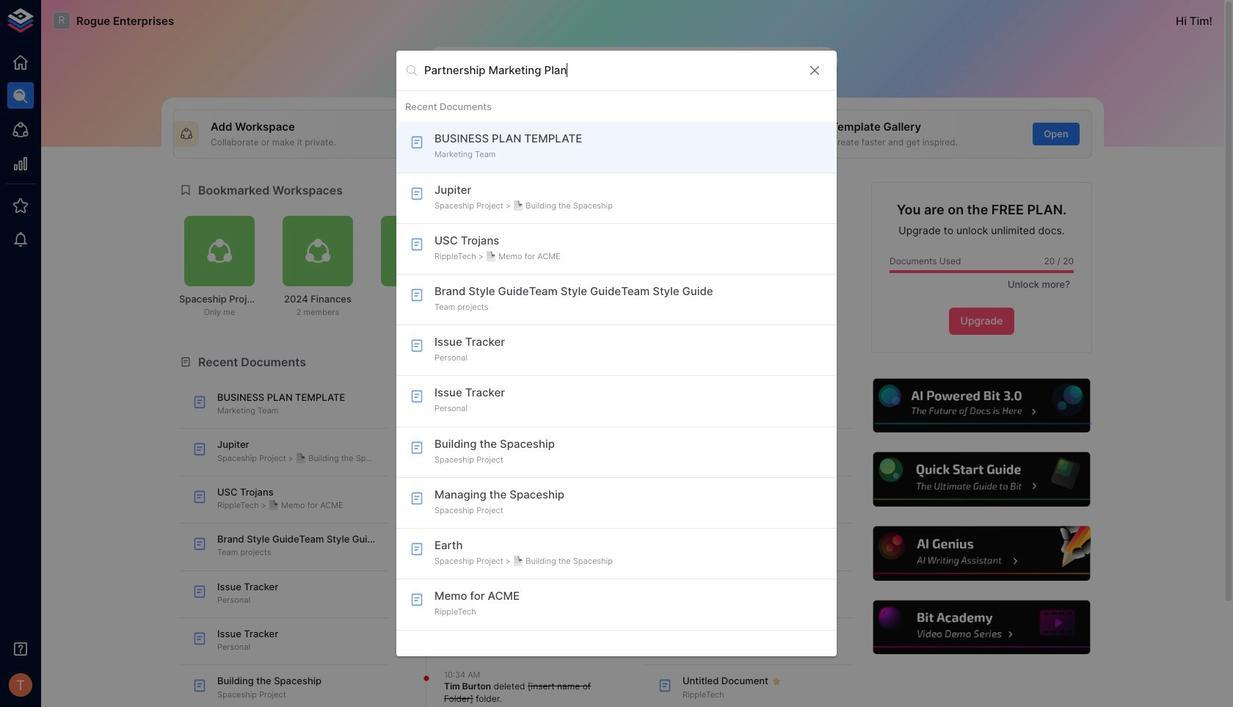 Task type: describe. For each thing, give the bounding box(es) containing it.
4 help image from the top
[[872, 599, 1093, 657]]

Search documents, folders and workspaces... text field
[[424, 59, 796, 82]]



Task type: locate. For each thing, give the bounding box(es) containing it.
2 help image from the top
[[872, 451, 1093, 509]]

1 help image from the top
[[872, 377, 1093, 435]]

help image
[[872, 377, 1093, 435], [872, 451, 1093, 509], [872, 525, 1093, 583], [872, 599, 1093, 657]]

3 help image from the top
[[872, 525, 1093, 583]]

dialog
[[397, 50, 837, 657]]



Task type: vqa. For each thing, say whether or not it's contained in the screenshot.
help image
yes



